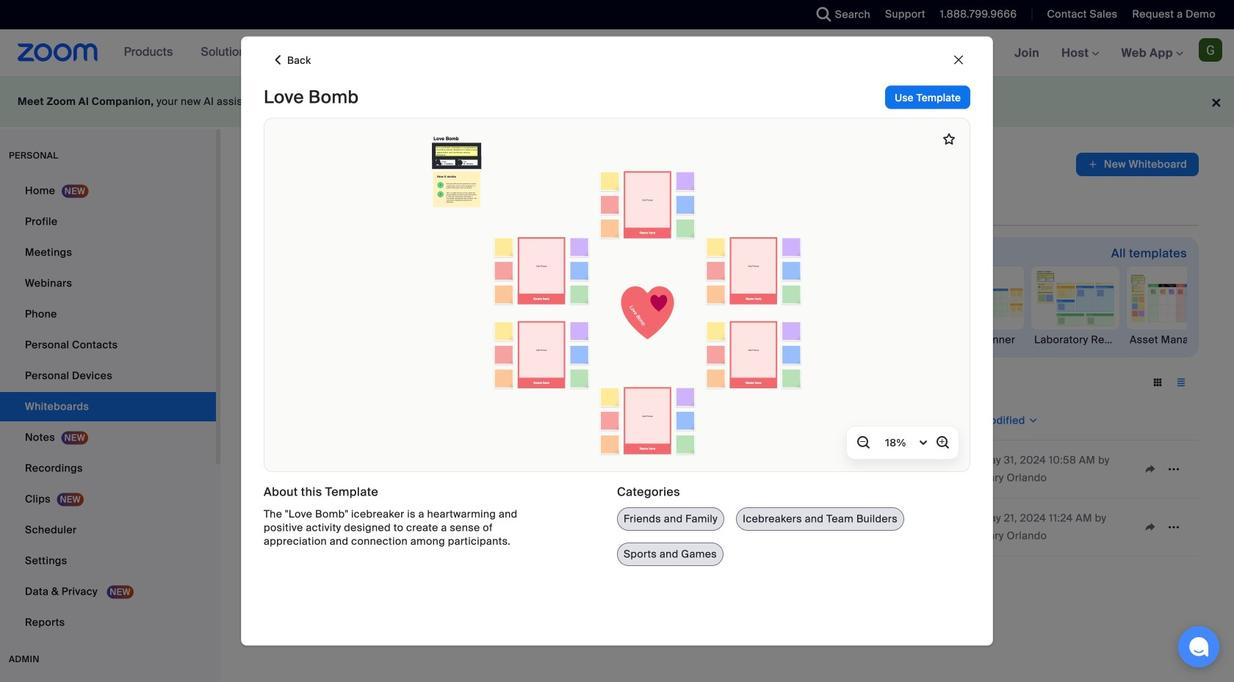 Task type: vqa. For each thing, say whether or not it's contained in the screenshot.
add image
no



Task type: locate. For each thing, give the bounding box(es) containing it.
1 vertical spatial cell
[[834, 525, 975, 531]]

asset management element
[[1128, 333, 1216, 348]]

1 cell from the top
[[834, 467, 975, 473]]

grid mode, not selected image
[[1147, 376, 1170, 390]]

footer
[[0, 76, 1235, 127]]

application
[[1077, 153, 1200, 176], [256, 402, 1200, 557], [593, 459, 686, 481], [593, 516, 686, 539]]

2 cell from the top
[[834, 525, 975, 531]]

thumbnail of game image
[[283, 509, 352, 547]]

list mode, selected image
[[1170, 376, 1194, 390]]

open chat image
[[1189, 637, 1210, 658]]

add to starred image
[[942, 131, 958, 147]]

game element
[[370, 521, 400, 534]]

weekly schedule element
[[745, 333, 834, 348]]

laboratory report element
[[1032, 333, 1120, 348]]

cell for fun fact element
[[834, 467, 975, 473]]

banner
[[0, 29, 1235, 78]]

product information navigation
[[98, 29, 464, 76]]

zoom out image
[[855, 434, 872, 452]]

cell
[[834, 467, 975, 473], [834, 525, 975, 531]]

0 vertical spatial cell
[[834, 467, 975, 473]]

meetings navigation
[[927, 29, 1235, 78]]

fun fact element
[[370, 463, 415, 476]]



Task type: describe. For each thing, give the bounding box(es) containing it.
learning experience canvas element
[[459, 333, 547, 348]]

uml class diagram element
[[650, 333, 738, 348]]

name element
[[365, 402, 587, 441]]

weekly planner element
[[936, 333, 1025, 348]]

digital marketing canvas element
[[554, 333, 642, 348]]

thumbnail of fun fact image
[[283, 451, 352, 489]]

tabs of all whiteboard page tab list
[[256, 188, 898, 226]]

cell for game element
[[834, 525, 975, 531]]

personal menu menu
[[0, 176, 216, 639]]

close image
[[955, 55, 964, 64]]

zoom in image
[[934, 434, 952, 452]]



